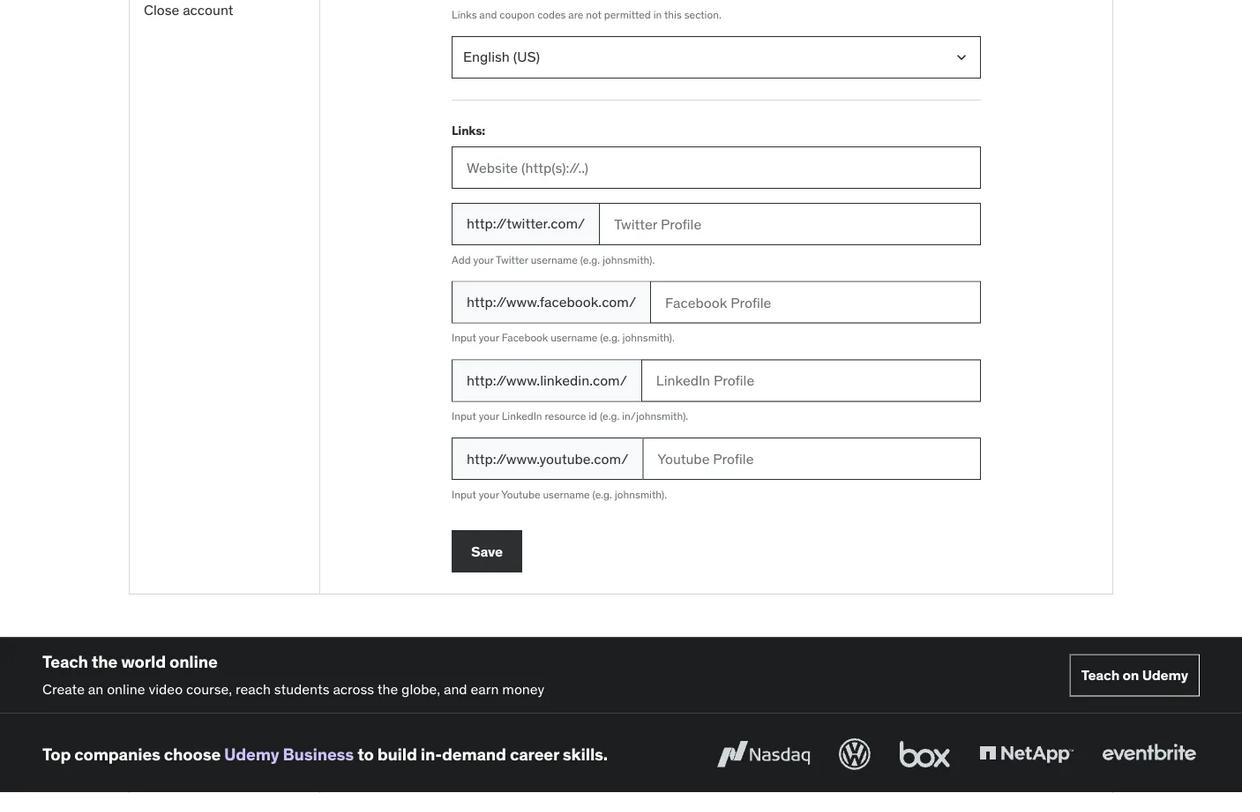 Task type: vqa. For each thing, say whether or not it's contained in the screenshot.
bottom "days"
no



Task type: locate. For each thing, give the bounding box(es) containing it.
0 vertical spatial the
[[92, 651, 117, 672]]

1 horizontal spatial the
[[377, 679, 398, 698]]

students
[[274, 679, 330, 698]]

add your twitter username (e.g. johnsmith).
[[452, 253, 655, 266]]

udemy right on
[[1142, 666, 1188, 684]]

your left youtube
[[479, 488, 499, 501]]

input left facebook
[[452, 331, 476, 345]]

close account link
[[130, 0, 319, 23]]

0 horizontal spatial teach
[[42, 651, 88, 672]]

username right twitter
[[531, 253, 578, 266]]

johnsmith). up http://www.facebook.com/
[[603, 253, 655, 266]]

your
[[473, 253, 494, 266], [479, 331, 499, 345], [479, 409, 499, 423], [479, 488, 499, 501]]

1 input from the top
[[452, 331, 476, 345]]

Website (http(s)://..) url field
[[452, 146, 981, 189]]

input your linkedin resource id (e.g. in/johnsmith).
[[452, 409, 688, 423]]

the
[[92, 651, 117, 672], [377, 679, 398, 698]]

and right "links"
[[479, 7, 497, 21]]

coupon
[[500, 7, 535, 21]]

username down http://www.facebook.com/
[[551, 331, 598, 345]]

are
[[568, 7, 583, 21]]

0 horizontal spatial and
[[444, 679, 467, 698]]

input for http://www.facebook.com/
[[452, 331, 476, 345]]

1 horizontal spatial teach
[[1081, 666, 1120, 684]]

(e.g. for http://www.youtube.com/
[[592, 488, 612, 501]]

and left earn in the left of the page
[[444, 679, 467, 698]]

input left youtube
[[452, 488, 476, 501]]

top companies choose udemy business to build in-demand career skills.
[[42, 743, 608, 765]]

your for http://www.facebook.com/
[[479, 331, 499, 345]]

Facebook Profile text field
[[650, 281, 981, 323]]

resource
[[545, 409, 586, 423]]

across
[[333, 679, 374, 698]]

1 vertical spatial udemy
[[224, 743, 279, 765]]

username for http://www.facebook.com/
[[551, 331, 598, 345]]

0 horizontal spatial udemy
[[224, 743, 279, 765]]

0 vertical spatial johnsmith).
[[603, 253, 655, 266]]

online
[[169, 651, 218, 672], [107, 679, 145, 698]]

teach up create
[[42, 651, 88, 672]]

create
[[42, 679, 85, 698]]

save button
[[452, 530, 522, 572]]

input your facebook username (e.g. johnsmith).
[[452, 331, 675, 345]]

udemy
[[1142, 666, 1188, 684], [224, 743, 279, 765]]

input
[[452, 331, 476, 345], [452, 409, 476, 423], [452, 488, 476, 501]]

choose
[[164, 743, 221, 765]]

2 vertical spatial input
[[452, 488, 476, 501]]

world
[[121, 651, 166, 672]]

1 horizontal spatial and
[[479, 7, 497, 21]]

twitter
[[496, 253, 528, 266]]

this
[[664, 7, 682, 21]]

teach on udemy
[[1081, 666, 1188, 684]]

username down http://www.youtube.com/
[[543, 488, 590, 501]]

3 input from the top
[[452, 488, 476, 501]]

video
[[149, 679, 183, 698]]

your for http://www.linkedin.com/
[[479, 409, 499, 423]]

udemy business link
[[224, 743, 354, 765]]

1 vertical spatial input
[[452, 409, 476, 423]]

input left 'linkedin'
[[452, 409, 476, 423]]

2 vertical spatial johnsmith).
[[615, 488, 667, 501]]

(e.g. down http://www.facebook.com/
[[600, 331, 620, 345]]

links:
[[452, 122, 485, 138]]

and
[[479, 7, 497, 21], [444, 679, 467, 698]]

teach for the
[[42, 651, 88, 672]]

save
[[471, 542, 503, 560]]

close
[[144, 0, 179, 18]]

http://www.youtube.com/
[[467, 449, 628, 468]]

0 horizontal spatial the
[[92, 651, 117, 672]]

http://www.facebook.com/
[[467, 293, 636, 311]]

1 horizontal spatial udemy
[[1142, 666, 1188, 684]]

the left globe,
[[377, 679, 398, 698]]

Twitter Profile text field
[[599, 203, 981, 245]]

top
[[42, 743, 71, 765]]

username
[[531, 253, 578, 266], [551, 331, 598, 345], [543, 488, 590, 501]]

teach inside teach the world online create an online video course, reach students across the globe, and earn money
[[42, 651, 88, 672]]

teach
[[42, 651, 88, 672], [1081, 666, 1120, 684]]

1 vertical spatial and
[[444, 679, 467, 698]]

2 vertical spatial username
[[543, 488, 590, 501]]

your for http://www.youtube.com/
[[479, 488, 499, 501]]

(e.g. up http://www.facebook.com/
[[580, 253, 600, 266]]

box image
[[895, 735, 954, 774]]

permitted
[[604, 7, 651, 21]]

Youtube Profile text field
[[642, 438, 981, 480]]

(e.g. down http://www.youtube.com/
[[592, 488, 612, 501]]

your left facebook
[[479, 331, 499, 345]]

your left 'linkedin'
[[479, 409, 499, 423]]

(e.g. for http://twitter.com/
[[580, 253, 600, 266]]

0 vertical spatial udemy
[[1142, 666, 1188, 684]]

close account
[[144, 0, 233, 18]]

0 horizontal spatial online
[[107, 679, 145, 698]]

(e.g. for http://www.facebook.com/
[[600, 331, 620, 345]]

johnsmith). up in/johnsmith).
[[622, 331, 675, 345]]

johnsmith). for http://twitter.com/
[[603, 253, 655, 266]]

id
[[589, 409, 597, 423]]

username for http://twitter.com/
[[531, 253, 578, 266]]

1 vertical spatial username
[[551, 331, 598, 345]]

0 vertical spatial and
[[479, 7, 497, 21]]

teach left on
[[1081, 666, 1120, 684]]

on
[[1123, 666, 1139, 684]]

0 vertical spatial input
[[452, 331, 476, 345]]

1 vertical spatial johnsmith).
[[622, 331, 675, 345]]

udemy right "choose"
[[224, 743, 279, 765]]

online right an
[[107, 679, 145, 698]]

account
[[183, 0, 233, 18]]

online up course, on the bottom left
[[169, 651, 218, 672]]

LinkedIn Profile text field
[[641, 359, 981, 402]]

0 vertical spatial username
[[531, 253, 578, 266]]

your right add
[[473, 253, 494, 266]]

1 horizontal spatial online
[[169, 651, 218, 672]]

johnsmith). down in/johnsmith).
[[615, 488, 667, 501]]

the up an
[[92, 651, 117, 672]]

johnsmith).
[[603, 253, 655, 266], [622, 331, 675, 345], [615, 488, 667, 501]]

section.
[[684, 7, 721, 21]]

facebook
[[502, 331, 548, 345]]

not
[[586, 7, 602, 21]]

business
[[283, 743, 354, 765]]

2 input from the top
[[452, 409, 476, 423]]

(e.g.
[[580, 253, 600, 266], [600, 331, 620, 345], [600, 409, 620, 423], [592, 488, 612, 501]]



Task type: describe. For each thing, give the bounding box(es) containing it.
in-
[[421, 743, 442, 765]]

input for http://www.youtube.com/
[[452, 488, 476, 501]]

career
[[510, 743, 559, 765]]

links
[[452, 7, 477, 21]]

(e.g. right id
[[600, 409, 620, 423]]

codes
[[537, 7, 566, 21]]

johnsmith). for http://www.facebook.com/
[[622, 331, 675, 345]]

netapp image
[[976, 735, 1077, 774]]

teach on udemy link
[[1070, 654, 1200, 697]]

teach the world online create an online video course, reach students across the globe, and earn money
[[42, 651, 544, 698]]

eventbrite image
[[1098, 735, 1200, 774]]

reach
[[235, 679, 271, 698]]

in
[[653, 7, 662, 21]]

earn
[[471, 679, 499, 698]]

nasdaq image
[[713, 735, 814, 774]]

and inside teach the world online create an online video course, reach students across the globe, and earn money
[[444, 679, 467, 698]]

demand
[[442, 743, 506, 765]]

money
[[502, 679, 544, 698]]

username for http://www.youtube.com/
[[543, 488, 590, 501]]

an
[[88, 679, 103, 698]]

teach for on
[[1081, 666, 1120, 684]]

skills.
[[563, 743, 608, 765]]

companies
[[74, 743, 160, 765]]

globe,
[[401, 679, 440, 698]]

input for http://www.linkedin.com/
[[452, 409, 476, 423]]

0 vertical spatial online
[[169, 651, 218, 672]]

1 vertical spatial online
[[107, 679, 145, 698]]

linkedin
[[502, 409, 542, 423]]

in/johnsmith).
[[622, 409, 688, 423]]

add
[[452, 253, 471, 266]]

your for http://twitter.com/
[[473, 253, 494, 266]]

http://www.linkedin.com/
[[467, 371, 627, 389]]

links and coupon codes are not permitted in this section.
[[452, 7, 721, 21]]

youtube
[[501, 488, 540, 501]]

http://twitter.com/
[[467, 214, 585, 233]]

build
[[377, 743, 417, 765]]

johnsmith). for http://www.youtube.com/
[[615, 488, 667, 501]]

course,
[[186, 679, 232, 698]]

volkswagen image
[[835, 735, 874, 774]]

to
[[357, 743, 374, 765]]

input your youtube username (e.g. johnsmith).
[[452, 488, 667, 501]]

1 vertical spatial the
[[377, 679, 398, 698]]



